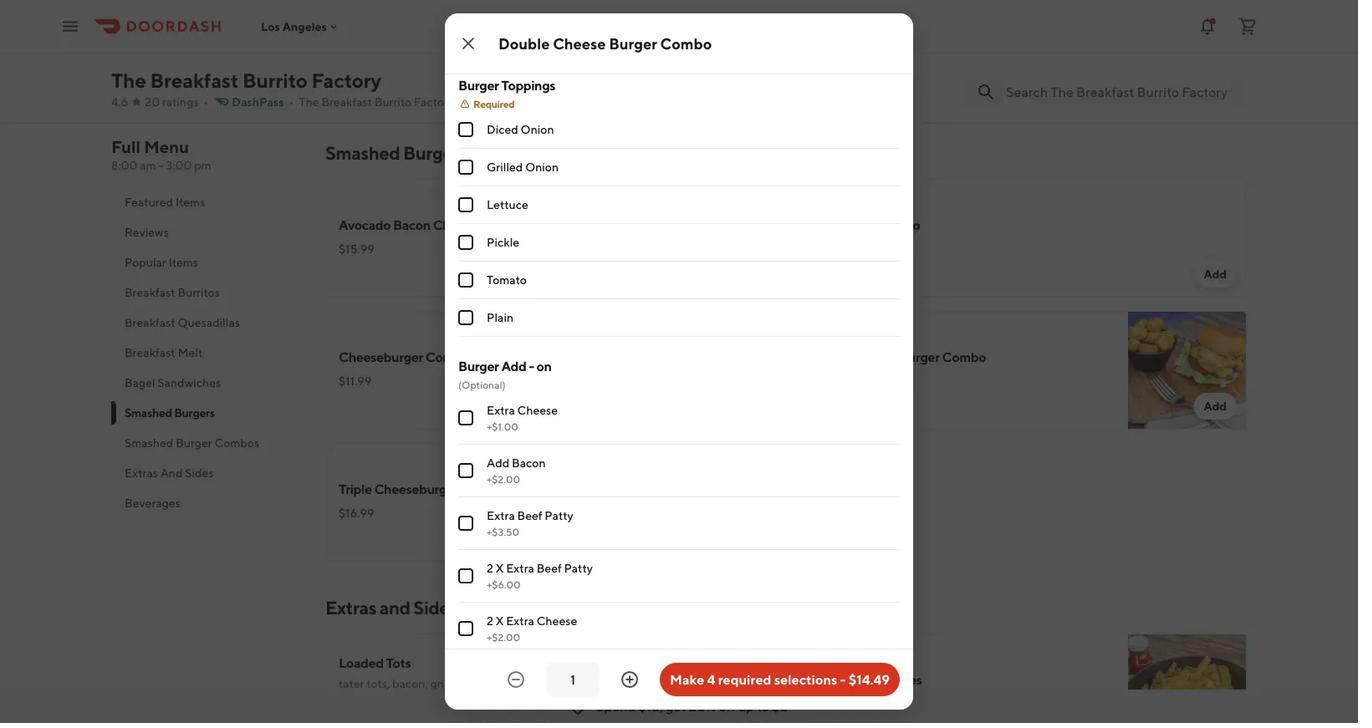 Task type: locate. For each thing, give the bounding box(es) containing it.
combos up extras and sides button
[[215, 436, 259, 450]]

reviews
[[125, 225, 169, 239]]

burger
[[609, 34, 657, 52], [458, 77, 499, 93], [403, 142, 459, 164], [899, 349, 940, 365], [458, 358, 499, 374], [176, 436, 212, 450]]

cheese, left egg
[[501, 677, 542, 691]]

2 for 2 x extra beef patty
[[487, 562, 493, 575]]

1 horizontal spatial extras
[[325, 597, 376, 619]]

and up tots
[[380, 597, 410, 619]]

1 2 from the top
[[487, 562, 493, 575]]

bacon for avocado bacon cheeseburger smashed beef patties with american cheese, house sauce $11.99
[[393, 18, 431, 34]]

- inside 'button'
[[840, 672, 846, 688]]

required
[[473, 98, 515, 110]]

• right dashpass
[[289, 95, 294, 109]]

1 vertical spatial double cheese burger combo
[[806, 349, 986, 365]]

2 horizontal spatial •
[[461, 95, 466, 109]]

Item Search search field
[[1006, 83, 1234, 101]]

items inside popular items "button"
[[169, 255, 198, 269]]

2 up +$6.00
[[487, 562, 493, 575]]

bagel sandwiches
[[125, 376, 221, 390]]

Grilled Onion checkbox
[[458, 160, 473, 175]]

cheeseburger
[[433, 18, 517, 34], [433, 217, 517, 233], [339, 349, 423, 365], [374, 481, 459, 497]]

american
[[482, 40, 533, 54]]

1 horizontal spatial factory
[[414, 95, 454, 109]]

beef left patties
[[390, 40, 415, 54]]

+$2.00 up decrease quantity by 1 icon
[[487, 631, 520, 643]]

featured items button
[[111, 187, 305, 217]]

quesadillas
[[178, 316, 240, 330]]

1 x from the top
[[496, 562, 504, 575]]

2 2 from the top
[[487, 614, 493, 628]]

extras for extras and sides
[[325, 597, 376, 619]]

cheese,
[[535, 40, 576, 54], [501, 677, 542, 691]]

0 vertical spatial items
[[176, 195, 205, 209]]

onion right grilled
[[525, 160, 559, 174]]

0 vertical spatial extras
[[125, 466, 158, 480]]

1 vertical spatial the
[[299, 95, 319, 109]]

avocado up $15.99 on the top left
[[339, 217, 391, 233]]

menu
[[144, 137, 189, 157]]

extras and sides button
[[111, 458, 305, 488]]

0 horizontal spatial double
[[498, 34, 550, 52]]

2 $11.99 from the top
[[339, 374, 372, 388]]

20 ratings •
[[145, 95, 208, 109]]

0 vertical spatial double
[[498, 34, 550, 52]]

increase quantity by 1 image
[[620, 670, 640, 690]]

1 vertical spatial smashed burger combos
[[125, 436, 259, 450]]

smashed burger combos down burgers
[[125, 436, 259, 450]]

0 horizontal spatial -
[[158, 158, 164, 172]]

burrito for the breakfast burrito factory • 1.4 mi
[[374, 95, 411, 109]]

extras
[[125, 466, 158, 480], [325, 597, 376, 619]]

1 vertical spatial and
[[567, 677, 587, 691]]

$15.99
[[339, 242, 374, 256]]

2 vertical spatial -
[[840, 672, 846, 688]]

smashed burger combos down diced onion checkbox
[[325, 142, 531, 164]]

the breakfast burrito factory • 1.4 mi
[[299, 95, 502, 109]]

burger inside burger add - on (optional)
[[458, 358, 499, 374]]

0 vertical spatial and
[[380, 597, 410, 619]]

-
[[158, 158, 164, 172], [529, 358, 534, 374], [840, 672, 846, 688]]

0 vertical spatial patty
[[545, 509, 573, 523]]

extra beef patty +$3.50
[[487, 509, 573, 538]]

$11.99
[[339, 60, 372, 74], [339, 374, 372, 388]]

sides right and
[[185, 466, 214, 480]]

2 vertical spatial beef
[[537, 562, 562, 575]]

extras inside extras and sides button
[[125, 466, 158, 480]]

1 vertical spatial onion
[[525, 160, 559, 174]]

1 vertical spatial avocado
[[339, 217, 391, 233]]

smashed down los angeles popup button
[[339, 40, 388, 54]]

beef
[[390, 40, 415, 54], [517, 509, 542, 523], [537, 562, 562, 575]]

2 inside 2 x extra beef patty +$6.00
[[487, 562, 493, 575]]

1 vertical spatial items
[[169, 255, 198, 269]]

•
[[204, 95, 208, 109], [289, 95, 294, 109], [461, 95, 466, 109]]

cheese, left the house
[[535, 40, 576, 54]]

smashed burger combos button
[[111, 428, 305, 458]]

breakfast for burritos
[[125, 286, 175, 299]]

4
[[707, 672, 715, 688]]

smashed down the breakfast burrito factory • 1.4 mi
[[325, 142, 400, 164]]

am
[[140, 158, 156, 172]]

loaded tots tater tots, bacon, grilled onion, cheese, egg and sriracha aioli.
[[339, 655, 633, 708]]

2 horizontal spatial -
[[840, 672, 846, 688]]

0 vertical spatial sides
[[185, 466, 214, 480]]

burgers
[[174, 406, 215, 420]]

None checkbox
[[458, 463, 473, 478], [458, 516, 473, 531], [458, 463, 473, 478], [458, 516, 473, 531]]

smashed inside avocado bacon cheeseburger smashed beef patties with american cheese, house sauce $11.99
[[339, 40, 388, 54]]

1 horizontal spatial double
[[806, 349, 850, 365]]

bacon for add bacon +$2.00
[[512, 456, 546, 470]]

make 4 required selections - $14.49 button
[[660, 663, 900, 697]]

combos down diced
[[462, 142, 531, 164]]

extra down +$6.00
[[506, 614, 534, 628]]

0 vertical spatial -
[[158, 158, 164, 172]]

x up +$6.00
[[496, 562, 504, 575]]

0 vertical spatial beef
[[390, 40, 415, 54]]

smashed burgers
[[125, 406, 215, 420]]

cheese, inside avocado bacon cheeseburger smashed beef patties with american cheese, house sauce $11.99
[[535, 40, 576, 54]]

1 horizontal spatial •
[[289, 95, 294, 109]]

0 horizontal spatial double cheese burger combo
[[498, 34, 712, 52]]

1 vertical spatial beef
[[517, 509, 542, 523]]

triple cheeseburger combo image
[[661, 443, 779, 562]]

burrito for the breakfast burrito factory
[[243, 68, 308, 92]]

Current quantity is 1 number field
[[556, 671, 590, 689]]

0 horizontal spatial extras
[[125, 466, 158, 480]]

1 vertical spatial 2
[[487, 614, 493, 628]]

triple cheeseburger combo
[[339, 481, 505, 497]]

$11.99 inside avocado bacon cheeseburger smashed beef patties with american cheese, house sauce $11.99
[[339, 60, 372, 74]]

and
[[380, 597, 410, 619], [567, 677, 587, 691]]

make
[[670, 672, 704, 688]]

1 horizontal spatial burrito
[[374, 95, 411, 109]]

notification bell image
[[1198, 16, 1218, 36]]

$16.99
[[339, 506, 374, 520]]

sides inside button
[[185, 466, 214, 480]]

x for 2 x extra cheese
[[496, 614, 504, 628]]

1 horizontal spatial double cheese burger combo
[[806, 349, 986, 365]]

Plain checkbox
[[458, 310, 473, 325]]

angeles
[[282, 19, 327, 33]]

None checkbox
[[458, 411, 473, 426], [458, 569, 473, 584], [458, 621, 473, 636], [458, 411, 473, 426], [458, 569, 473, 584], [458, 621, 473, 636]]

1 vertical spatial x
[[496, 614, 504, 628]]

$11.99 up the breakfast burrito factory • 1.4 mi
[[339, 60, 372, 74]]

factory up the breakfast burrito factory • 1.4 mi
[[312, 68, 381, 92]]

tots,
[[367, 677, 390, 691]]

- right 'am'
[[158, 158, 164, 172]]

0 vertical spatial +$2.00
[[487, 473, 520, 485]]

1 $11.99 from the top
[[339, 60, 372, 74]]

breakfast
[[150, 68, 239, 92], [321, 95, 372, 109], [125, 286, 175, 299], [125, 316, 175, 330], [125, 346, 175, 360]]

and right egg
[[567, 677, 587, 691]]

extras for extras and sides
[[125, 466, 158, 480]]

1 vertical spatial cheese,
[[501, 677, 542, 691]]

extra up +$6.00
[[506, 562, 534, 575]]

smashed
[[339, 40, 388, 54], [325, 142, 400, 164], [125, 406, 172, 420], [125, 436, 173, 450]]

1 vertical spatial $11.99
[[339, 374, 372, 388]]

1 vertical spatial combos
[[215, 436, 259, 450]]

combos inside button
[[215, 436, 259, 450]]

avocado right angeles
[[339, 18, 391, 34]]

+$2.00 up extra beef patty +$3.50
[[487, 473, 520, 485]]

items for featured items
[[176, 195, 205, 209]]

0 vertical spatial combos
[[462, 142, 531, 164]]

extras left and
[[125, 466, 158, 480]]

- left $14.49
[[840, 672, 846, 688]]

onion for diced onion
[[521, 123, 554, 136]]

double cheese burger combo
[[498, 34, 712, 52], [806, 349, 986, 365]]

• left the 1.4
[[461, 95, 466, 109]]

1 horizontal spatial -
[[529, 358, 534, 374]]

onion right diced
[[521, 123, 554, 136]]

Add Mustard checkbox
[[458, 29, 473, 44]]

x inside 2 x extra cheese +$2.00
[[496, 614, 504, 628]]

0 vertical spatial onion
[[521, 123, 554, 136]]

get
[[666, 699, 686, 715]]

smashed up extras and sides at the left bottom of the page
[[125, 436, 173, 450]]

diced
[[487, 123, 518, 136]]

extra
[[487, 404, 515, 417], [487, 509, 515, 523], [506, 562, 534, 575], [506, 614, 534, 628]]

beef up +$3.50
[[517, 509, 542, 523]]

1 vertical spatial factory
[[414, 95, 454, 109]]

patty down extra beef patty +$3.50
[[564, 562, 593, 575]]

0 vertical spatial $11.99
[[339, 60, 372, 74]]

make 4 required selections - $14.49
[[670, 672, 890, 688]]

1 vertical spatial double
[[806, 349, 850, 365]]

combos
[[462, 142, 531, 164], [215, 436, 259, 450]]

avocado inside avocado bacon cheeseburger smashed beef patties with american cheese, house sauce $11.99
[[339, 18, 391, 34]]

x down +$6.00
[[496, 614, 504, 628]]

bagel
[[125, 376, 155, 390]]

- for make
[[840, 672, 846, 688]]

- left on
[[529, 358, 534, 374]]

bacon inside the add bacon +$2.00
[[512, 456, 546, 470]]

$11.99 down the cheeseburger combo
[[339, 374, 372, 388]]

double cheese burger combo image
[[1128, 311, 1247, 430]]

extra up "+$1.00"
[[487, 404, 515, 417]]

2
[[487, 562, 493, 575], [487, 614, 493, 628]]

0 vertical spatial x
[[496, 562, 504, 575]]

1 vertical spatial +$2.00
[[487, 631, 520, 643]]

sides for extras and sides
[[413, 597, 457, 619]]

breakfast for melt
[[125, 346, 175, 360]]

add inside the add bacon +$2.00
[[487, 456, 510, 470]]

20
[[145, 95, 160, 109]]

add mustard
[[487, 30, 557, 43]]

+$1.00
[[487, 421, 518, 432]]

extras up "loaded"
[[325, 597, 376, 619]]

spend $15, get 20% off up to $5
[[596, 699, 789, 715]]

+$2.00 inside 2 x extra cheese +$2.00
[[487, 631, 520, 643]]

1 vertical spatial extras
[[325, 597, 376, 619]]

1 vertical spatial patty
[[564, 562, 593, 575]]

1 horizontal spatial sides
[[413, 597, 457, 619]]

0 vertical spatial avocado
[[339, 18, 391, 34]]

• right ratings
[[204, 95, 208, 109]]

selections
[[774, 672, 837, 688]]

sriracha
[[589, 677, 633, 691]]

+$2.00
[[487, 473, 520, 485], [487, 631, 520, 643]]

1 horizontal spatial smashed burger combos
[[325, 142, 531, 164]]

dashpass
[[232, 95, 284, 109]]

$5
[[772, 699, 789, 715]]

0 horizontal spatial factory
[[312, 68, 381, 92]]

items inside featured items button
[[176, 195, 205, 209]]

0 vertical spatial cheese,
[[535, 40, 576, 54]]

0 vertical spatial the
[[111, 68, 146, 92]]

1 vertical spatial sides
[[413, 597, 457, 619]]

factory left the 1.4
[[414, 95, 454, 109]]

2 inside 2 x extra cheese +$2.00
[[487, 614, 493, 628]]

2 x from the top
[[496, 614, 504, 628]]

spend
[[596, 699, 636, 715]]

0 vertical spatial burrito
[[243, 68, 308, 92]]

1 vertical spatial -
[[529, 358, 534, 374]]

items up reviews button
[[176, 195, 205, 209]]

avocado bacon cheeseburger combo image
[[661, 179, 779, 298]]

items
[[176, 195, 205, 209], [169, 255, 198, 269]]

decrease quantity by 1 image
[[506, 670, 526, 690]]

1 avocado from the top
[[339, 18, 391, 34]]

1 horizontal spatial and
[[567, 677, 587, 691]]

tomato
[[487, 273, 527, 287]]

onion for grilled onion
[[525, 160, 559, 174]]

0 horizontal spatial •
[[204, 95, 208, 109]]

0 horizontal spatial and
[[380, 597, 410, 619]]

grilled onion
[[487, 160, 559, 174]]

2 avocado from the top
[[339, 217, 391, 233]]

sides up grilled
[[413, 597, 457, 619]]

bacon cheese fries image
[[1128, 634, 1247, 723]]

the
[[111, 68, 146, 92], [299, 95, 319, 109]]

0 horizontal spatial sides
[[185, 466, 214, 480]]

loaded
[[339, 655, 384, 671]]

1 horizontal spatial the
[[299, 95, 319, 109]]

patty down the add bacon +$2.00
[[545, 509, 573, 523]]

extra inside 2 x extra cheese +$2.00
[[506, 614, 534, 628]]

0 vertical spatial double cheese burger combo
[[498, 34, 712, 52]]

1 +$2.00 from the top
[[487, 473, 520, 485]]

breakfast burritos
[[125, 286, 220, 299]]

the right dashpass •
[[299, 95, 319, 109]]

0 vertical spatial smashed burger combos
[[325, 142, 531, 164]]

0 horizontal spatial combos
[[215, 436, 259, 450]]

- inside burger add - on (optional)
[[529, 358, 534, 374]]

items up breakfast burritos
[[169, 255, 198, 269]]

2 x extra beef patty +$6.00
[[487, 562, 593, 590]]

1 vertical spatial burrito
[[374, 95, 411, 109]]

extra up +$3.50
[[487, 509, 515, 523]]

sauce
[[613, 40, 644, 54]]

bacon inside avocado bacon cheeseburger smashed beef patties with american cheese, house sauce $11.99
[[393, 18, 431, 34]]

0 horizontal spatial burrito
[[243, 68, 308, 92]]

burger add - on (optional)
[[458, 358, 552, 391]]

2 +$2.00 from the top
[[487, 631, 520, 643]]

beef down extra beef patty +$3.50
[[537, 562, 562, 575]]

0 vertical spatial factory
[[312, 68, 381, 92]]

with
[[456, 40, 479, 54]]

0 vertical spatial 2
[[487, 562, 493, 575]]

avocado for avocado bacon cheeseburger combo
[[339, 217, 391, 233]]

hamburger
[[806, 217, 874, 233]]

0 horizontal spatial smashed burger combos
[[125, 436, 259, 450]]

featured items
[[125, 195, 205, 209]]

0 horizontal spatial the
[[111, 68, 146, 92]]

grilled
[[487, 160, 523, 174]]

x inside 2 x extra beef patty +$6.00
[[496, 562, 504, 575]]

- inside full menu 8:00 am - 3:00 pm
[[158, 158, 164, 172]]

breakfast quesadillas button
[[111, 308, 305, 338]]

2 down +$6.00
[[487, 614, 493, 628]]

the up 4.6
[[111, 68, 146, 92]]

the breakfast burrito factory
[[111, 68, 381, 92]]



Task type: vqa. For each thing, say whether or not it's contained in the screenshot.
bagel sandwiches
yes



Task type: describe. For each thing, give the bounding box(es) containing it.
reviews button
[[111, 217, 305, 248]]

smashed inside button
[[125, 436, 173, 450]]

breakfast burritos button
[[111, 278, 305, 308]]

patty inside 2 x extra beef patty +$6.00
[[564, 562, 593, 575]]

double cheese burger combo dialog
[[445, 0, 913, 723]]

add mustard group
[[458, 0, 900, 56]]

extra inside 2 x extra beef patty +$6.00
[[506, 562, 534, 575]]

+$6.00
[[487, 579, 521, 590]]

off
[[719, 699, 736, 715]]

(optional)
[[458, 379, 506, 391]]

$14.49
[[849, 672, 890, 688]]

extras and sides
[[125, 466, 214, 480]]

cheeseburger combo
[[339, 349, 469, 365]]

add bacon +$2.00
[[487, 456, 546, 485]]

20%
[[689, 699, 716, 715]]

plain
[[487, 311, 514, 324]]

items for popular items
[[169, 255, 198, 269]]

avocado for avocado bacon cheeseburger smashed beef patties with american cheese, house sauce $11.99
[[339, 18, 391, 34]]

los angeles
[[261, 19, 327, 33]]

open menu image
[[60, 16, 80, 36]]

add inside burger add - on (optional)
[[501, 358, 526, 374]]

4.6
[[111, 95, 128, 109]]

extra inside extra beef patty +$3.50
[[487, 509, 515, 523]]

add button for double cheese burger combo
[[1194, 393, 1237, 420]]

smashed burger combos inside button
[[125, 436, 259, 450]]

diced onion
[[487, 123, 554, 136]]

mustard
[[512, 30, 557, 43]]

egg
[[544, 677, 565, 691]]

2 x extra cheese +$2.00
[[487, 614, 577, 643]]

lettuce
[[487, 198, 528, 212]]

hamburger combo
[[806, 217, 920, 233]]

x for 2 x extra beef patty
[[496, 562, 504, 575]]

breakfast melt
[[125, 346, 203, 360]]

burger toppings group
[[458, 76, 900, 337]]

avocado bacon cheeseburger image
[[661, 0, 779, 107]]

burger inside button
[[176, 436, 212, 450]]

burger add - on group
[[458, 357, 900, 723]]

cheeseburger combo image
[[661, 311, 779, 430]]

breakfast quesadillas
[[125, 316, 240, 330]]

extra cheese +$1.00
[[487, 404, 558, 432]]

and
[[160, 466, 183, 480]]

grilled
[[430, 677, 464, 691]]

beverages
[[125, 496, 180, 510]]

bacon,
[[392, 677, 428, 691]]

toppings
[[501, 77, 555, 93]]

beef inside avocado bacon cheeseburger smashed beef patties with american cheese, house sauce $11.99
[[390, 40, 415, 54]]

the for the breakfast burrito factory
[[111, 68, 146, 92]]

1 horizontal spatial combos
[[462, 142, 531, 164]]

on
[[537, 358, 552, 374]]

loaded tots image
[[661, 634, 779, 723]]

avocado bacon cheeseburger combo
[[339, 217, 564, 233]]

full
[[111, 137, 141, 157]]

cheese inside extra cheese +$1.00
[[517, 404, 558, 417]]

bacon for avocado bacon cheeseburger combo
[[393, 217, 431, 233]]

tots
[[386, 655, 411, 671]]

breakfast for quesadillas
[[125, 316, 175, 330]]

- for full
[[158, 158, 164, 172]]

3 • from the left
[[461, 95, 466, 109]]

factory for the breakfast burrito factory • 1.4 mi
[[414, 95, 454, 109]]

factory for the breakfast burrito factory
[[312, 68, 381, 92]]

triple
[[339, 481, 372, 497]]

+$2.00 inside the add bacon +$2.00
[[487, 473, 520, 485]]

onion,
[[466, 677, 499, 691]]

smashed down bagel
[[125, 406, 172, 420]]

close double cheese burger combo image
[[458, 33, 478, 54]]

beef inside 2 x extra beef patty +$6.00
[[537, 562, 562, 575]]

sides for extras and sides
[[185, 466, 214, 480]]

patty inside extra beef patty +$3.50
[[545, 509, 573, 523]]

up
[[738, 699, 754, 715]]

popular items
[[125, 255, 198, 269]]

3:00
[[166, 158, 192, 172]]

$9.99
[[806, 697, 837, 711]]

mi
[[489, 95, 502, 109]]

burger toppings
[[458, 77, 555, 93]]

featured
[[125, 195, 173, 209]]

Tomato checkbox
[[458, 273, 473, 288]]

2 • from the left
[[289, 95, 294, 109]]

1 • from the left
[[204, 95, 208, 109]]

0 items, open order cart image
[[1238, 16, 1258, 36]]

fries
[[893, 672, 922, 688]]

avocado bacon cheeseburger smashed beef patties with american cheese, house sauce $11.99
[[339, 18, 644, 74]]

Pickle checkbox
[[458, 235, 473, 250]]

combo inside dialog
[[660, 34, 712, 52]]

8:00
[[111, 158, 138, 172]]

cheese inside 2 x extra cheese +$2.00
[[537, 614, 577, 628]]

patties
[[417, 40, 454, 54]]

$15,
[[638, 699, 663, 715]]

Diced Onion checkbox
[[458, 122, 473, 137]]

beef inside extra beef patty +$3.50
[[517, 509, 542, 523]]

dashpass •
[[232, 95, 294, 109]]

popular
[[125, 255, 166, 269]]

sandwiches
[[158, 376, 221, 390]]

to
[[757, 699, 769, 715]]

cheese, inside loaded tots tater tots, bacon, grilled onion, cheese, egg and sriracha aioli.
[[501, 677, 542, 691]]

los
[[261, 19, 280, 33]]

required
[[718, 672, 771, 688]]

pickle
[[487, 235, 519, 249]]

aioli.
[[339, 694, 363, 708]]

and inside loaded tots tater tots, bacon, grilled onion, cheese, egg and sriracha aioli.
[[567, 677, 587, 691]]

2 for 2 x extra cheese
[[487, 614, 493, 628]]

ratings
[[162, 95, 199, 109]]

cheeseburger inside avocado bacon cheeseburger smashed beef patties with american cheese, house sauce $11.99
[[433, 18, 517, 34]]

tater
[[339, 677, 364, 691]]

beverages button
[[111, 488, 305, 519]]

burritos
[[178, 286, 220, 299]]

double cheese burger combo inside dialog
[[498, 34, 712, 52]]

double inside dialog
[[498, 34, 550, 52]]

bacon cheese fries
[[806, 672, 922, 688]]

add button for avocado bacon cheeseburger combo
[[726, 261, 769, 288]]

1.4
[[472, 95, 487, 109]]

Lettuce checkbox
[[458, 197, 473, 212]]

extra inside extra cheese +$1.00
[[487, 404, 515, 417]]

house
[[578, 40, 611, 54]]

full menu 8:00 am - 3:00 pm
[[111, 137, 211, 172]]

pm
[[194, 158, 211, 172]]

melt
[[178, 346, 203, 360]]

the for the breakfast burrito factory • 1.4 mi
[[299, 95, 319, 109]]

breakfast melt button
[[111, 338, 305, 368]]



